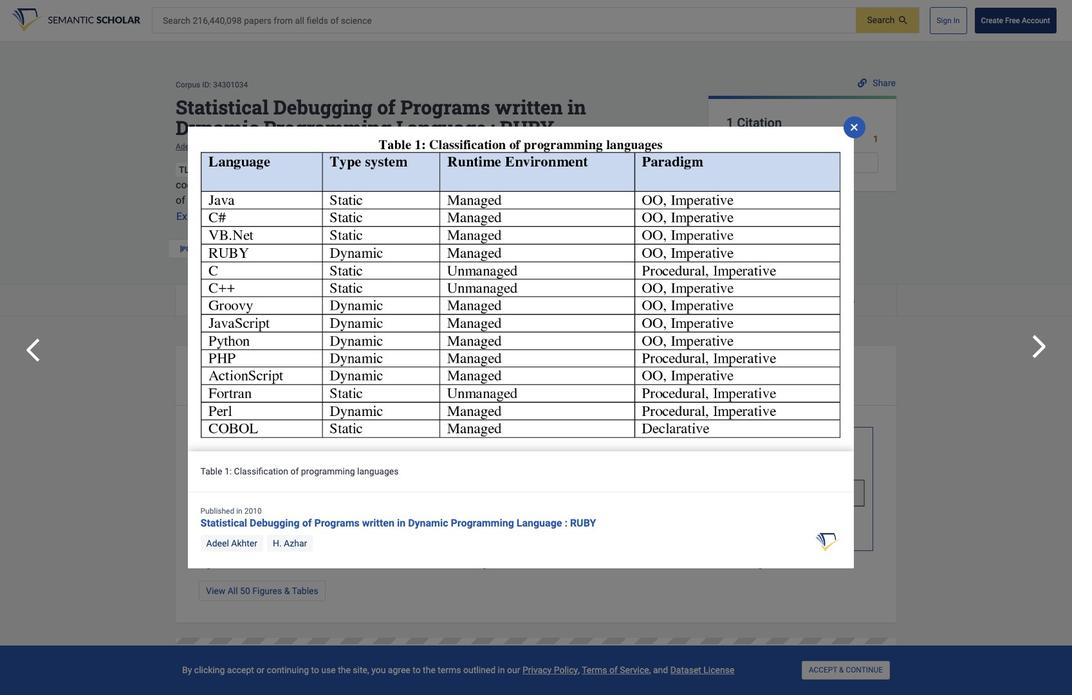 Task type: locate. For each thing, give the bounding box(es) containing it.
debugging inside corpus id: 34301034 statistical debugging of programs written in dynamic programming language : ruby
[[273, 94, 373, 120]]

0 horizontal spatial programs
[[314, 518, 360, 530]]

1 search from the left
[[867, 15, 895, 25]]

written for published in  2010 statistical debugging of programs written in dynamic programming language : ruby
[[362, 518, 395, 530]]

papers
[[827, 295, 855, 306]]

accept & continue button
[[802, 662, 890, 680]]

published inside published in  2010 statistical debugging of programs written in dynamic programming language : ruby
[[201, 507, 234, 516]]

1 vertical spatial programming
[[451, 518, 514, 530]]

dynamic inside published in  2010 statistical debugging of programs written in dynamic programming language : ruby
[[408, 518, 448, 530]]

save to library button
[[292, 239, 363, 259]]

localization
[[329, 194, 381, 206]]

2 for table 2
[[637, 559, 642, 569]]

statistical inside corpus id: 34301034 statistical debugging of programs written in dynamic programming language : ruby
[[176, 94, 269, 120]]

create inside statistical debugging of programs written in dynamic programming language : ruby main content
[[386, 243, 412, 253]]

adeel for adeel akhter , h. azhar
[[176, 142, 195, 151]]

1 horizontal spatial programs
[[400, 94, 490, 120]]

0 horizontal spatial citation
[[524, 295, 555, 306]]

dynamic inside corpus id: 34301034 statistical debugging of programs written in dynamic programming language : ruby
[[176, 115, 259, 140]]

h. azhar link up view all 50 figures & tables
[[267, 535, 313, 552]]

search up share
[[867, 15, 895, 25]]

1 vertical spatial adeel akhter link
[[201, 535, 263, 552]]

ruby inside corpus id: 34301034 statistical debugging of programs written in dynamic programming language : ruby
[[500, 115, 554, 140]]

alert
[[414, 243, 433, 253]]

1 horizontal spatial ruby
[[570, 518, 596, 530]]

of right terms
[[610, 666, 618, 676]]

1 vertical spatial figures
[[199, 368, 245, 384]]

2 vertical spatial tables
[[292, 587, 318, 597]]

azhar up ruby
[[232, 142, 252, 151]]

34301034
[[213, 80, 248, 89]]

table
[[337, 559, 359, 569], [613, 559, 635, 569]]

0 horizontal spatial h. azhar link
[[223, 142, 252, 151]]

0 vertical spatial statistical
[[425, 163, 470, 175]]

for down science
[[362, 163, 375, 175]]

the right use
[[338, 666, 351, 676]]

1 vertical spatial h. azhar link
[[267, 535, 313, 552]]

extensive
[[489, 179, 533, 191]]

published in  2010 statistical debugging of programs written in dynamic programming language : ruby
[[201, 507, 596, 530]]

0 vertical spatial dynamic
[[176, 115, 259, 140]]

homepage image
[[12, 8, 140, 32]]

ruby
[[500, 115, 554, 140], [570, 518, 596, 530]]

statistical up adeel akhter
[[201, 518, 247, 530]]

adeel inside statistical debugging of programs written in dynamic programming language : ruby main content
[[176, 142, 195, 151]]

1 horizontal spatial written
[[495, 94, 563, 120]]

1 horizontal spatial research
[[535, 179, 575, 191]]

akhter inside statistical debugging of programs written in dynamic programming language : ruby main content
[[197, 142, 219, 151]]

1 table from the left
[[337, 559, 359, 569]]

published up adeel akhter
[[201, 507, 234, 516]]

topics link
[[320, 285, 464, 316]]

tldr
[[179, 165, 201, 175]]

0 vertical spatial h. azhar link
[[223, 142, 252, 151]]

programming up figure 2
[[451, 518, 514, 530]]

create
[[981, 16, 1004, 25], [386, 243, 412, 253]]

1 horizontal spatial debugging
[[472, 163, 521, 175]]

0 horizontal spatial azhar
[[232, 142, 252, 151]]

0 horizontal spatial written
[[362, 518, 395, 530]]

debugging up the h. azhar
[[250, 518, 300, 530]]

1 horizontal spatial for
[[571, 163, 584, 175]]

agree
[[388, 666, 411, 676]]

debugging
[[273, 94, 373, 120], [250, 518, 300, 530]]

1 vertical spatial ruby
[[570, 518, 596, 530]]

adeel akhter link for published in  2010
[[201, 535, 263, 552]]

0 horizontal spatial adeel
[[176, 142, 195, 151]]

svg image left the sign
[[899, 16, 907, 25]]

1 horizontal spatial from
[[317, 368, 347, 384]]

of inside published in  2010 statistical debugging of programs written in dynamic programming language : ruby
[[302, 518, 312, 530]]

, up "this" at the left top of the page
[[219, 142, 221, 151]]

1 vertical spatial programming
[[301, 466, 355, 477]]

privacy policy link
[[523, 666, 578, 676]]

akhter inside figures carousel dialog
[[231, 539, 257, 549]]

: inside published in  2010 statistical debugging of programs written in dynamic programming language : ruby
[[565, 518, 568, 530]]

0 vertical spatial h.
[[223, 142, 230, 151]]

dynamic
[[176, 115, 259, 140], [408, 518, 448, 530]]

continue
[[846, 666, 883, 675]]

0 horizontal spatial 2
[[502, 559, 507, 569]]

h. right adeel akhter
[[273, 539, 282, 549]]

statistical down 34301034
[[176, 94, 269, 120]]

the up bugs.
[[588, 179, 603, 191]]

0 horizontal spatial h.
[[223, 142, 230, 151]]

1 horizontal spatial 2010
[[298, 142, 315, 151]]

svg image down share button
[[850, 122, 860, 133]]

1 vertical spatial azhar
[[284, 539, 307, 549]]

debugging for corpus id: 34301034 statistical debugging of programs written in dynamic programming language : ruby
[[273, 94, 373, 120]]

programming for corpus id: 34301034 statistical debugging of programs written in dynamic programming language : ruby
[[264, 115, 392, 140]]

, left terms
[[578, 666, 580, 676]]

2 for figure 2
[[502, 559, 507, 569]]

0 horizontal spatial dynamic
[[176, 115, 259, 140]]

2 2 from the left
[[637, 559, 642, 569]]

1 horizontal spatial dynamic
[[408, 518, 448, 530]]

figure 3 link
[[751, 428, 874, 571]]

related
[[795, 295, 825, 306]]

0 vertical spatial statistical
[[176, 94, 269, 120]]

1 vertical spatial &
[[839, 666, 844, 675]]

None search field
[[152, 7, 920, 34]]

dynamic for corpus id: 34301034 statistical debugging of programs written in dynamic programming language : ruby
[[176, 115, 259, 140]]

1 horizontal spatial ,
[[578, 666, 580, 676]]

1 vertical spatial written
[[362, 518, 395, 530]]

statistical up the despite
[[425, 163, 470, 175]]

table
[[201, 466, 222, 477]]

adeel akhter link up tldr button
[[176, 142, 219, 151]]

adeel up figure 1
[[206, 539, 229, 549]]

0 horizontal spatial 1 citation
[[517, 295, 555, 306]]

: for corpus id: 34301034 statistical debugging of programs written in dynamic programming language : ruby
[[491, 115, 495, 140]]

accept & continue
[[809, 666, 883, 675]]

0 vertical spatial svg image
[[858, 79, 867, 88]]

of up the h. azhar
[[302, 518, 312, 530]]

adeel inside figures carousel dialog
[[206, 539, 229, 549]]

from inside search field
[[274, 15, 293, 26]]

create left alert at the left top of the page
[[386, 243, 412, 253]]

0 vertical spatial create
[[981, 16, 1004, 25]]

of down coded
[[176, 194, 185, 206]]

from left this
[[317, 368, 347, 384]]

, left dataset
[[649, 666, 651, 676]]

h.
[[223, 142, 230, 151], [273, 539, 282, 549]]

bugs.
[[578, 194, 603, 206]]

azhar
[[232, 142, 252, 151], [284, 539, 307, 549]]

1 vertical spatial statistical
[[201, 518, 247, 530]]

published for published 2010
[[262, 142, 296, 151]]

1 vertical spatial from
[[317, 368, 347, 384]]

figure for figure 2
[[475, 559, 500, 569]]

50
[[240, 587, 250, 597]]

from inside statistical debugging of programs written in dynamic programming language : ruby main content
[[317, 368, 347, 384]]

cite button
[[446, 239, 473, 259]]

use
[[321, 666, 336, 676]]

1 2 from the left
[[502, 559, 507, 569]]

h. azhar link up "this" at the left top of the page
[[223, 142, 252, 151]]

language
[[396, 115, 486, 140], [517, 518, 562, 530]]

: inside corpus id: 34301034 statistical debugging of programs written in dynamic programming language : ruby
[[491, 115, 495, 140]]

tables for figures and tables
[[259, 295, 286, 306]]

0 vertical spatial :
[[491, 115, 495, 140]]

our
[[507, 666, 520, 676]]

to down the despite
[[461, 194, 470, 206]]

1 horizontal spatial &
[[839, 666, 844, 675]]

0 horizontal spatial statistical
[[188, 194, 233, 206]]

1 horizontal spatial h.
[[273, 539, 282, 549]]

0 vertical spatial citation
[[737, 115, 782, 131]]

all
[[228, 587, 238, 597]]

of right majority
[[549, 194, 558, 206]]

0 vertical spatial debugging
[[472, 163, 521, 175]]

programming left languages
[[301, 466, 355, 477]]

2 search from the left
[[163, 15, 191, 26]]

sign in
[[937, 16, 960, 25]]

ai-
[[817, 670, 828, 680]]

from left the all at the left of page
[[274, 15, 293, 26]]

sign
[[937, 16, 952, 25]]

tables inside figures and tables link
[[259, 295, 286, 306]]

sign in button
[[930, 7, 967, 34]]

1 horizontal spatial search
[[867, 15, 895, 25]]

0 vertical spatial 1 citation
[[727, 115, 782, 131]]

1 horizontal spatial svg image
[[899, 16, 907, 25]]

from for papers
[[274, 15, 293, 26]]

1 horizontal spatial statistical
[[425, 163, 470, 175]]

topics down create alert button
[[379, 295, 405, 306]]

debugging down ruby
[[235, 194, 283, 206]]

dataset license link
[[671, 666, 735, 676]]

2 figure from the left
[[475, 559, 500, 569]]

written inside published in  2010 statistical debugging of programs written in dynamic programming language : ruby
[[362, 518, 395, 530]]

0 horizontal spatial topics
[[199, 666, 239, 683]]

0 horizontal spatial &
[[284, 587, 290, 597]]

of right the 'fields'
[[331, 15, 339, 26]]

0 horizontal spatial table
[[337, 559, 359, 569]]

1 horizontal spatial citation
[[737, 115, 782, 131]]

0 horizontal spatial figure
[[199, 559, 224, 569]]

view all 50 figures & tables
[[206, 587, 318, 597]]

1 vertical spatial research
[[535, 179, 575, 191]]

statistical inside published in  2010 statistical debugging of programs written in dynamic programming language : ruby
[[201, 518, 247, 530]]

figure 2 link
[[475, 428, 597, 571]]

programming inside published in  2010 statistical debugging of programs written in dynamic programming language : ruby
[[451, 518, 514, 530]]

0 horizontal spatial 2010
[[244, 507, 262, 516]]

create left free
[[981, 16, 1004, 25]]

dynamic for published in  2010 statistical debugging of programs written in dynamic programming language : ruby
[[408, 518, 448, 530]]

adeel
[[176, 142, 195, 151], [206, 539, 229, 549]]

banner
[[0, 0, 1072, 42]]

table for table 1
[[337, 559, 359, 569]]

computer science
[[326, 142, 389, 151]]

0 horizontal spatial programming
[[264, 115, 392, 140]]

azhar up view all 50 figures & tables
[[284, 539, 307, 549]]

0 vertical spatial research
[[229, 163, 268, 175]]

1 vertical spatial published
[[201, 507, 234, 516]]

programming inside corpus id: 34301034 statistical debugging of programs written in dynamic programming language : ruby
[[264, 115, 392, 140]]

0 horizontal spatial create
[[386, 243, 412, 253]]

ruby inside published in  2010 statistical debugging of programs written in dynamic programming language : ruby
[[570, 518, 596, 530]]

debugging up extensive
[[472, 163, 521, 175]]

of right classification
[[291, 466, 299, 477]]

1 citation link
[[464, 285, 608, 316]]

figures and tables
[[210, 295, 286, 306]]

svg image left ai-
[[807, 672, 814, 678]]

programming
[[264, 115, 392, 140], [451, 518, 514, 530]]

0 horizontal spatial :
[[491, 115, 495, 140]]

search button
[[856, 8, 919, 33]]

0 vertical spatial written
[[495, 94, 563, 120]]

0 vertical spatial azhar
[[232, 142, 252, 151]]

for left programs
[[571, 163, 584, 175]]

1 horizontal spatial :
[[565, 518, 568, 530]]

generated
[[828, 670, 869, 680]]

0 horizontal spatial from
[[274, 15, 293, 26]]

1 horizontal spatial azhar
[[284, 539, 307, 549]]

h. inside statistical debugging of programs written in dynamic programming language : ruby main content
[[223, 142, 230, 151]]

1 horizontal spatial adeel
[[206, 539, 229, 549]]

view
[[206, 587, 225, 597]]

figure 1 link
[[199, 428, 321, 571]]

adeel akhter link for corpus id: 34301034
[[176, 142, 219, 151]]

0 vertical spatial language
[[396, 115, 486, 140]]

search for search
[[867, 15, 895, 25]]

1 horizontal spatial 2
[[637, 559, 642, 569]]

svg image
[[899, 16, 907, 25], [807, 672, 814, 678]]

programs inside corpus id: 34301034 statistical debugging of programs written in dynamic programming language : ruby
[[400, 94, 490, 120]]

0 horizontal spatial debugging
[[235, 194, 283, 206]]

field
[[605, 179, 625, 191]]

2 vertical spatial figures
[[253, 587, 282, 597]]

debugging inside published in  2010 statistical debugging of programs written in dynamic programming language : ruby
[[250, 518, 300, 530]]

1 vertical spatial 2010
[[244, 507, 262, 516]]

of inside corpus id: 34301034 statistical debugging of programs written in dynamic programming language : ruby
[[377, 94, 396, 120]]

0 horizontal spatial published
[[201, 507, 234, 516]]

programs for published in  2010 statistical debugging of programs written in dynamic programming language : ruby
[[314, 518, 360, 530]]

h. up "this" at the left top of the page
[[223, 142, 230, 151]]

majority
[[509, 194, 546, 206]]

0 vertical spatial programming
[[243, 179, 304, 191]]

1 vertical spatial akhter
[[231, 539, 257, 549]]

topics right "by" in the bottom left of the page
[[199, 666, 239, 683]]

2010 inside published in  2010 statistical debugging of programs written in dynamic programming language : ruby
[[244, 507, 262, 516]]

research up ruby
[[229, 163, 268, 175]]

published up provides
[[262, 142, 296, 151]]

languages
[[357, 466, 399, 477]]

1 vertical spatial adeel
[[206, 539, 229, 549]]

0 vertical spatial figures
[[210, 295, 240, 306]]

programs
[[586, 163, 630, 175]]

adeel akhter
[[206, 539, 257, 549]]

2010 up provides
[[298, 142, 315, 151]]

semantic scholar image
[[816, 534, 842, 552]]

programs inside published in  2010 statistical debugging of programs written in dynamic programming language : ruby
[[314, 518, 360, 530]]

1 vertical spatial tables
[[274, 368, 314, 384]]

0 vertical spatial programs
[[400, 94, 490, 120]]

0 horizontal spatial ruby
[[500, 115, 554, 140]]

search inside search button
[[867, 15, 895, 25]]

1 horizontal spatial published
[[262, 142, 296, 151]]

azhar inside statistical debugging of programs written in dynamic programming language : ruby main content
[[232, 142, 252, 151]]

0 vertical spatial ruby
[[500, 115, 554, 140]]

figure for figure 3
[[751, 559, 776, 569]]

written inside corpus id: 34301034 statistical debugging of programs written in dynamic programming language : ruby
[[495, 94, 563, 120]]

methods
[[727, 134, 762, 144]]

0 horizontal spatial ,
[[219, 142, 221, 151]]

statistical up expand on the top
[[188, 194, 233, 206]]

search left 216,440,098
[[163, 15, 191, 26]]

search
[[867, 15, 895, 25], [163, 15, 191, 26]]

language inside corpus id: 34301034 statistical debugging of programs written in dynamic programming language : ruby
[[396, 115, 486, 140]]

1 citation
[[727, 115, 782, 131], [517, 295, 555, 306]]

0 vertical spatial tables
[[259, 295, 286, 306]]

0 vertical spatial 2010
[[298, 142, 315, 151]]

figure 2
[[475, 559, 507, 569]]

search for search 216,440,098 papers from all fields of science
[[163, 15, 191, 26]]

research down technique
[[535, 179, 575, 191]]

1 vertical spatial debugging
[[250, 518, 300, 530]]

by clicking accept or continuing to use the site, you agree to the terms outlined in our privacy policy , terms of service , and dataset license
[[182, 666, 735, 676]]

1 figure from the left
[[199, 559, 224, 569]]

0 vertical spatial svg image
[[899, 16, 907, 25]]

statistical
[[425, 163, 470, 175], [188, 194, 233, 206]]

ai-generated
[[817, 670, 869, 680]]

2 table from the left
[[613, 559, 635, 569]]

azhar inside figures carousel dialog
[[284, 539, 307, 549]]

statistical
[[176, 94, 269, 120], [201, 518, 247, 530]]

debugging up the computer
[[273, 94, 373, 120]]

,
[[219, 142, 221, 151], [578, 666, 580, 676], [649, 666, 651, 676]]

akhter up "this" at the left top of the page
[[197, 142, 219, 151]]

0 horizontal spatial for
[[362, 163, 375, 175]]

related papers link
[[753, 285, 897, 316]]

figures and tables from this paper
[[199, 368, 412, 384]]

akhter left the h. azhar
[[231, 539, 257, 549]]

svg image left share
[[858, 79, 867, 88]]

from
[[274, 15, 293, 26], [317, 368, 347, 384]]

1:
[[225, 466, 232, 477]]

svg image
[[858, 79, 867, 88], [850, 122, 860, 133]]

to right "save"
[[325, 243, 333, 253]]

1 vertical spatial :
[[565, 518, 568, 530]]

figures and tables link
[[176, 285, 319, 316]]

0 vertical spatial from
[[274, 15, 293, 26]]

the left "terms"
[[423, 666, 436, 676]]

:
[[491, 115, 495, 140], [565, 518, 568, 530]]

programming
[[243, 179, 304, 191], [301, 466, 355, 477]]

programming down provides
[[243, 179, 304, 191]]

0 vertical spatial adeel akhter link
[[176, 142, 219, 151]]

debugging for published in  2010 statistical debugging of programs written in dynamic programming language : ruby
[[250, 518, 300, 530]]

to inside button
[[325, 243, 333, 253]]

3 figure from the left
[[751, 559, 776, 569]]

adeel akhter link up figure 1
[[201, 535, 263, 552]]

adeel up tldr button
[[176, 142, 195, 151]]

0 horizontal spatial research
[[229, 163, 268, 175]]

programming inside figures carousel dialog
[[301, 466, 355, 477]]

1 horizontal spatial figure
[[475, 559, 500, 569]]

2010 inside statistical debugging of programs written in dynamic programming language : ruby main content
[[298, 142, 315, 151]]

of up science
[[377, 94, 396, 120]]

2010 up adeel akhter
[[244, 507, 262, 516]]

published inside statistical debugging of programs written in dynamic programming language : ruby main content
[[262, 142, 296, 151]]

0 vertical spatial adeel
[[176, 142, 195, 151]]

is
[[392, 194, 400, 206]]

language inside published in  2010 statistical debugging of programs written in dynamic programming language : ruby
[[517, 518, 562, 530]]

programming up the computer
[[264, 115, 392, 140]]



Task type: vqa. For each thing, say whether or not it's contained in the screenshot.
our
yes



Task type: describe. For each thing, give the bounding box(es) containing it.
banner containing search
[[0, 0, 1072, 42]]

akhter for adeel akhter , h. azhar
[[197, 142, 219, 151]]

it
[[384, 194, 390, 206]]

account
[[1022, 16, 1051, 25]]

language for corpus id: 34301034 statistical debugging of programs written in dynamic programming language : ruby
[[396, 115, 486, 140]]

create for create alert
[[386, 243, 412, 253]]

this research provides guidelines for practicing statistical debugging technique for programs coded in ruby programming language and concludes that despite of extensive research in the field of statistical debugging and fault localization it is not possible to identify majority of the bugs. expand
[[176, 163, 630, 222]]

papers
[[244, 15, 272, 26]]

identify
[[473, 194, 507, 206]]

written for corpus id: 34301034 statistical debugging of programs written in dynamic programming language : ruby
[[495, 94, 563, 120]]

save
[[303, 243, 322, 253]]

terms
[[438, 666, 461, 676]]

bth.diva-portal.org
[[199, 244, 272, 254]]

statistical for corpus id: 34301034 statistical debugging of programs written in dynamic programming language : ruby
[[176, 94, 269, 120]]

statistical for published in  2010 statistical debugging of programs written in dynamic programming language : ruby
[[201, 518, 247, 530]]

free
[[1006, 16, 1020, 25]]

the left bugs.
[[561, 194, 575, 206]]

that
[[421, 179, 439, 191]]

table 2 link
[[613, 428, 736, 571]]

svg image inside ai-generated button
[[807, 672, 814, 678]]

corpus id: 34301034 statistical debugging of programs written in dynamic programming language : ruby
[[176, 80, 586, 140]]

terms
[[582, 666, 607, 676]]

1 horizontal spatial 1 citation
[[727, 115, 782, 131]]

figure 1
[[199, 559, 231, 569]]

despite
[[441, 179, 475, 191]]

tldr button
[[176, 163, 204, 177]]

expand button
[[176, 208, 211, 225]]

bth.diva-portal.org link
[[168, 239, 284, 259]]

216,440,098
[[193, 15, 242, 26]]

fault
[[306, 194, 326, 206]]

language
[[307, 179, 349, 191]]

ruby for corpus id: 34301034 statistical debugging of programs written in dynamic programming language : ruby
[[500, 115, 554, 140]]

library
[[335, 243, 362, 253]]

figures carousel dialog
[[166, 117, 907, 569]]

policy
[[554, 666, 578, 676]]

65
[[652, 295, 662, 306]]

1 vertical spatial svg image
[[850, 122, 860, 133]]

license
[[704, 666, 735, 676]]

h. azhar
[[273, 539, 307, 549]]

akhter for adeel akhter
[[231, 539, 257, 549]]

provides
[[271, 163, 310, 175]]

1 for from the left
[[362, 163, 375, 175]]

& inside accept & continue button
[[839, 666, 844, 675]]

methods citations link
[[727, 132, 800, 146]]

1 vertical spatial 1 citation
[[517, 295, 555, 306]]

table 1: classification of programming languages
[[201, 466, 401, 477]]

expand
[[176, 210, 210, 222]]

ruby
[[217, 179, 240, 191]]

svg image inside search button
[[899, 16, 907, 25]]

this
[[207, 163, 226, 175]]

adeel akhter , h. azhar
[[176, 142, 252, 151]]

ruby for published in  2010 statistical debugging of programs written in dynamic programming language : ruby
[[570, 518, 596, 530]]

to left use
[[311, 666, 319, 676]]

tables inside view all 50 figures & tables button
[[292, 587, 318, 597]]

of inside search field
[[331, 15, 339, 26]]

outlined
[[463, 666, 496, 676]]

65 references link
[[609, 285, 752, 316]]

from for tables
[[317, 368, 347, 384]]

1 vertical spatial topics
[[199, 666, 239, 683]]

continuing
[[267, 666, 309, 676]]

to right agree
[[413, 666, 421, 676]]

2 horizontal spatial ,
[[649, 666, 651, 676]]

science
[[341, 15, 372, 26]]

table 2
[[613, 559, 642, 569]]

clicking
[[194, 666, 225, 676]]

65 references
[[652, 295, 709, 306]]

figures inside button
[[253, 587, 282, 597]]

, inside statistical debugging of programs written in dynamic programming language : ruby main content
[[219, 142, 221, 151]]

programming inside this research provides guidelines for practicing statistical debugging technique for programs coded in ruby programming language and concludes that despite of extensive research in the field of statistical debugging and fault localization it is not possible to identify majority of the bugs. expand
[[243, 179, 304, 191]]

& inside view all 50 figures & tables button
[[284, 587, 290, 597]]

create for create free account
[[981, 16, 1004, 25]]

id:
[[202, 80, 211, 89]]

in
[[954, 16, 960, 25]]

to inside this research provides guidelines for practicing statistical debugging technique for programs coded in ruby programming language and concludes that despite of extensive research in the field of statistical debugging and fault localization it is not possible to identify majority of the bugs. expand
[[461, 194, 470, 206]]

: for published in  2010 statistical debugging of programs written in dynamic programming language : ruby
[[565, 518, 568, 530]]

this
[[350, 368, 373, 384]]

figure for figure 1
[[199, 559, 224, 569]]

table for table 2
[[613, 559, 635, 569]]

citations
[[764, 134, 800, 144]]

programs for corpus id: 34301034 statistical debugging of programs written in dynamic programming language : ruby
[[400, 94, 490, 120]]

paper
[[377, 368, 412, 384]]

create free account
[[981, 16, 1051, 25]]

not
[[403, 194, 418, 206]]

fields
[[307, 15, 328, 26]]

accept
[[809, 666, 838, 675]]

none search field containing search
[[152, 7, 920, 34]]

svg image inside share button
[[858, 79, 867, 88]]

programming for published in  2010 statistical debugging of programs written in dynamic programming language : ruby
[[451, 518, 514, 530]]

1 horizontal spatial topics
[[379, 295, 405, 306]]

classification
[[234, 466, 288, 477]]

in inside corpus id: 34301034 statistical debugging of programs written in dynamic programming language : ruby
[[568, 94, 586, 120]]

terms of service link
[[582, 666, 649, 676]]

table 1
[[337, 559, 366, 569]]

create alert
[[386, 243, 433, 253]]

h. inside figures carousel dialog
[[273, 539, 282, 549]]

figures for figures and tables
[[210, 295, 240, 306]]

1 vertical spatial debugging
[[235, 194, 283, 206]]

adeel for adeel akhter
[[206, 539, 229, 549]]

tables for figures and tables from this paper
[[274, 368, 314, 384]]

portal.org
[[233, 244, 272, 254]]

figures for figures and tables from this paper
[[199, 368, 245, 384]]

language for published in  2010 statistical debugging of programs written in dynamic programming language : ruby
[[517, 518, 562, 530]]

cite
[[457, 243, 472, 253]]

concludes
[[371, 179, 418, 191]]

3
[[778, 559, 783, 569]]

privacy
[[523, 666, 552, 676]]

science
[[362, 142, 389, 151]]

ai-generated button
[[803, 666, 874, 683]]

2 for from the left
[[571, 163, 584, 175]]

figure 3
[[751, 559, 783, 569]]

of up identify
[[477, 179, 487, 191]]

dataset
[[671, 666, 702, 676]]

search 216,440,098 papers from all fields of science
[[163, 15, 372, 26]]

published 2010
[[262, 142, 315, 151]]

related papers
[[795, 295, 855, 306]]

methods citations
[[727, 134, 800, 144]]

1 vertical spatial citation
[[524, 295, 555, 306]]

statistical debugging of programs written in dynamic programming language : ruby main content
[[0, 41, 1072, 696]]

by
[[182, 666, 192, 676]]

corpus
[[176, 80, 200, 89]]

1 horizontal spatial h. azhar link
[[267, 535, 313, 552]]

or
[[256, 666, 265, 676]]

you
[[372, 666, 386, 676]]

practicing
[[377, 163, 423, 175]]

create free account button
[[975, 8, 1057, 33]]

possible
[[420, 194, 459, 206]]

accept
[[227, 666, 254, 676]]

view all 50 figures & tables button
[[199, 581, 326, 602]]

published for published in  2010 statistical debugging of programs written in dynamic programming language : ruby
[[201, 507, 234, 516]]

computer
[[326, 142, 360, 151]]



